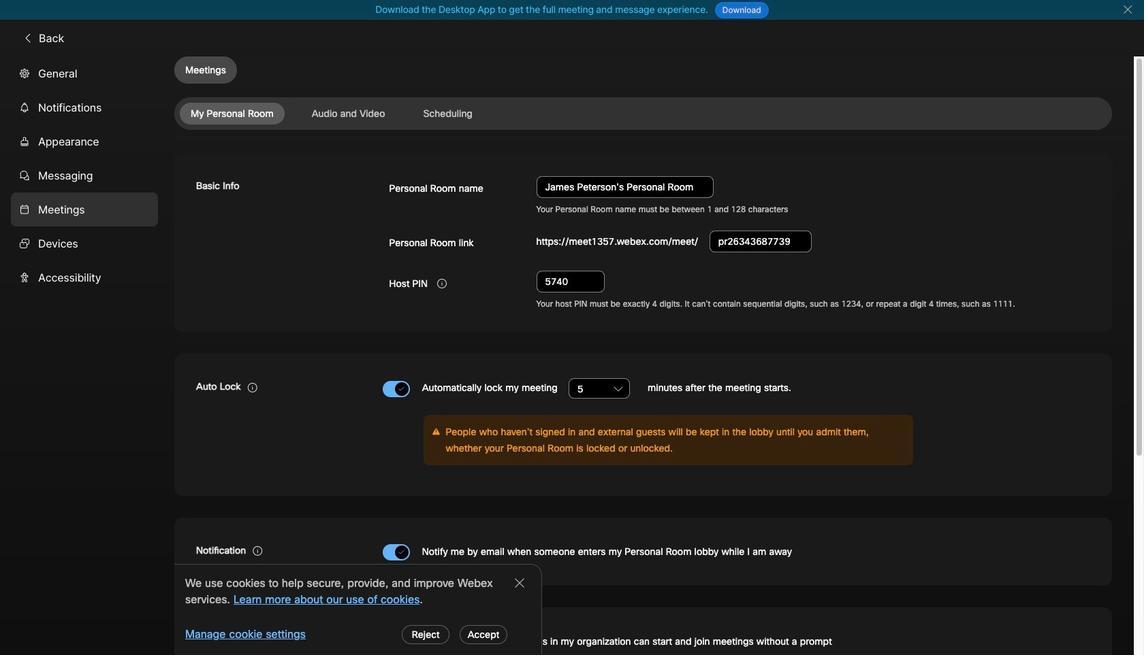 Task type: locate. For each thing, give the bounding box(es) containing it.
devices tab
[[11, 227, 158, 261]]

notifications tab
[[11, 90, 158, 124]]

settings navigation
[[0, 56, 174, 656]]

accessibility tab
[[11, 261, 158, 295]]

messaging tab
[[11, 159, 158, 193]]

appearance tab
[[11, 124, 158, 159]]

cancel_16 image
[[1123, 4, 1133, 15]]



Task type: describe. For each thing, give the bounding box(es) containing it.
general tab
[[11, 56, 158, 90]]

meetings tab
[[11, 193, 158, 227]]



Task type: vqa. For each thing, say whether or not it's contained in the screenshot.
GENERAL tab
yes



